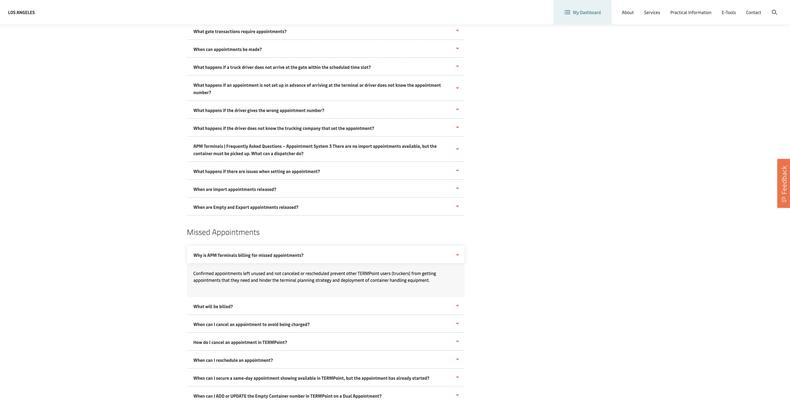 Task type: vqa. For each thing, say whether or not it's contained in the screenshot.
twitter "icon"
no



Task type: locate. For each thing, give the bounding box(es) containing it.
0 vertical spatial terminal
[[342, 82, 359, 88]]

an up reschedule
[[225, 339, 230, 345]]

1 horizontal spatial container
[[371, 277, 389, 283]]

is right why
[[203, 252, 207, 258]]

0 horizontal spatial or
[[226, 393, 230, 399]]

unused
[[251, 270, 266, 276]]

appointments? right require
[[257, 28, 287, 34]]

what for what happens if the driver does not know the trucking company that set the appointment?
[[194, 125, 204, 131]]

driver up frequently
[[235, 125, 247, 131]]

feedback
[[780, 166, 789, 195]]

i right do
[[209, 339, 211, 345]]

0 vertical spatial cancel
[[216, 321, 229, 327]]

0 horizontal spatial appointment?
[[245, 357, 273, 363]]

0 vertical spatial apm
[[194, 143, 203, 149]]

deployment
[[341, 277, 365, 283]]

empty
[[213, 204, 227, 210], [255, 393, 268, 399]]

of inside confirmed appointments left unused and not canceled or rescheduled prevent other termpoint users (truckers) from getting appointments that they need and hinder the terminal planning strategy and deployment of container handling equipment.
[[366, 277, 370, 283]]

at inside the what happens if an appointment is not set up in advance of arriving at the terminal or driver does not know the appointment number?
[[329, 82, 333, 88]]

1 vertical spatial number?
[[307, 107, 325, 113]]

0 vertical spatial know
[[396, 82, 407, 88]]

1 vertical spatial apm
[[208, 252, 217, 258]]

1 vertical spatial is
[[203, 252, 207, 258]]

a left 'truck' at top
[[227, 64, 229, 70]]

los angeles
[[8, 9, 35, 15]]

0 horizontal spatial apm
[[194, 143, 203, 149]]

frequently
[[226, 143, 248, 149]]

or right add
[[226, 393, 230, 399]]

gate left within on the left top of the page
[[299, 64, 307, 70]]

1 vertical spatial terminal
[[280, 277, 297, 283]]

if for driver
[[223, 64, 226, 70]]

a down questions
[[271, 150, 273, 156]]

of left arriving
[[307, 82, 311, 88]]

0 vertical spatial that
[[322, 125, 330, 131]]

if for is
[[223, 82, 226, 88]]

can for secure
[[206, 375, 213, 381]]

terminals
[[204, 143, 223, 149], [218, 252, 237, 258]]

when
[[194, 46, 205, 52], [194, 186, 205, 192], [194, 204, 205, 210], [194, 321, 205, 327], [194, 357, 205, 363], [194, 375, 205, 381], [194, 393, 205, 399]]

when
[[259, 168, 270, 174]]

an inside what happens if there are issues when setting an appointment? dropdown button
[[286, 168, 291, 174]]

1 vertical spatial does
[[378, 82, 387, 88]]

when can appointments be made?
[[194, 46, 262, 52]]

1 horizontal spatial of
[[366, 277, 370, 283]]

0 horizontal spatial terminal
[[280, 277, 297, 283]]

1 horizontal spatial at
[[329, 82, 333, 88]]

empty left container
[[255, 393, 268, 399]]

i left add
[[214, 393, 215, 399]]

global menu button
[[674, 0, 716, 16]]

terminals up must
[[204, 143, 223, 149]]

an right reschedule
[[239, 357, 244, 363]]

is inside the what happens if an appointment is not set up in advance of arriving at the terminal or driver does not know the appointment number?
[[260, 82, 263, 88]]

0 horizontal spatial number?
[[194, 89, 211, 95]]

e-tools button
[[723, 0, 737, 24]]

number? inside the what happens if an appointment is not set up in advance of arriving at the terminal or driver does not know the appointment number?
[[194, 89, 211, 95]]

that inside confirmed appointments left unused and not canceled or rescheduled prevent other termpoint users (truckers) from getting appointments that they need and hinder the terminal planning strategy and deployment of container handling equipment.
[[222, 277, 230, 283]]

happens for what happens if there are issues when setting an appointment?
[[205, 168, 222, 174]]

is left up
[[260, 82, 263, 88]]

and left export
[[227, 204, 235, 210]]

cancel inside when can i cancel an appointment to avoid being charged? dropdown button
[[216, 321, 229, 327]]

container left must
[[194, 150, 213, 156]]

i down what will be billed?
[[214, 321, 215, 327]]

0 vertical spatial termpoint
[[358, 270, 380, 276]]

terminals left billing
[[218, 252, 237, 258]]

4 happens from the top
[[205, 125, 222, 131]]

0 vertical spatial released?
[[257, 186, 277, 192]]

0 vertical spatial container
[[194, 150, 213, 156]]

has
[[389, 375, 396, 381]]

when are import appointments released?
[[194, 186, 277, 192]]

charged?
[[292, 321, 310, 327]]

gate left transactions
[[205, 28, 214, 34]]

an down 'truck' at top
[[227, 82, 232, 88]]

picked
[[230, 150, 244, 156]]

termpoint for in
[[311, 393, 333, 399]]

0 horizontal spatial know
[[266, 125, 277, 131]]

what happens if the driver does not know the trucking company that set the appointment?
[[194, 125, 375, 131]]

1 horizontal spatial know
[[396, 82, 407, 88]]

and
[[227, 204, 235, 210], [267, 270, 274, 276], [251, 277, 258, 283], [333, 277, 340, 283]]

handling
[[390, 277, 407, 283]]

apm
[[194, 143, 203, 149], [208, 252, 217, 258]]

0 horizontal spatial is
[[203, 252, 207, 258]]

1 vertical spatial be
[[225, 150, 230, 156]]

menu
[[700, 5, 711, 11]]

1 vertical spatial know
[[266, 125, 277, 131]]

or inside the what happens if an appointment is not set up in advance of arriving at the terminal or driver does not know the appointment number?
[[360, 82, 364, 88]]

planning
[[298, 277, 315, 283]]

confirmed appointments left unused and not canceled or rescheduled prevent other termpoint users (truckers) from getting appointments that they need and hinder the terminal planning strategy and deployment of container handling equipment.
[[194, 270, 437, 283]]

and down unused
[[251, 277, 258, 283]]

0 horizontal spatial of
[[307, 82, 311, 88]]

1 horizontal spatial be
[[225, 150, 230, 156]]

4 if from the top
[[223, 125, 226, 131]]

0 vertical spatial is
[[260, 82, 263, 88]]

an for how do i cancel an appointment in termpoint?
[[225, 339, 230, 345]]

0 vertical spatial be
[[243, 46, 248, 52]]

2 when from the top
[[194, 186, 205, 192]]

but right available,
[[423, 143, 429, 149]]

already
[[397, 375, 412, 381]]

appointments down transactions
[[214, 46, 242, 52]]

appointment?
[[353, 393, 382, 399]]

of
[[307, 82, 311, 88], [366, 277, 370, 283]]

2 horizontal spatial or
[[360, 82, 364, 88]]

1 horizontal spatial or
[[301, 270, 305, 276]]

0 vertical spatial of
[[307, 82, 311, 88]]

terminal inside the what happens if an appointment is not set up in advance of arriving at the terminal or driver does not know the appointment number?
[[342, 82, 359, 88]]

0 vertical spatial but
[[423, 143, 429, 149]]

information
[[689, 9, 712, 15]]

in right number
[[306, 393, 310, 399]]

be right 'will'
[[214, 303, 219, 309]]

0 vertical spatial terminals
[[204, 143, 223, 149]]

0 horizontal spatial gate
[[205, 28, 214, 34]]

an down billed?
[[230, 321, 235, 327]]

set up 3
[[331, 125, 338, 131]]

happens for what happens if the driver does not know the trucking company that set the appointment?
[[205, 125, 222, 131]]

termpoint left 'on' at the bottom of the page
[[311, 393, 333, 399]]

1 horizontal spatial is
[[260, 82, 263, 88]]

being
[[280, 321, 291, 327]]

termpoint right other
[[358, 270, 380, 276]]

4 when from the top
[[194, 321, 205, 327]]

1 horizontal spatial number?
[[307, 107, 325, 113]]

apm terminals | frequently asked questions – appointment system 3 there are no import appointments available, but the container must be picked up. what can a dispatcher do?
[[194, 143, 437, 156]]

appointments right export
[[250, 204, 278, 210]]

when for when can i reschedule an appointment?
[[194, 357, 205, 363]]

tools
[[726, 9, 737, 15]]

can for cancel
[[206, 321, 213, 327]]

up
[[279, 82, 284, 88]]

or down the slot?
[[360, 82, 364, 88]]

1 horizontal spatial but
[[423, 143, 429, 149]]

0 vertical spatial gate
[[205, 28, 214, 34]]

1 horizontal spatial terminal
[[342, 82, 359, 88]]

1 horizontal spatial that
[[322, 125, 330, 131]]

or up the planning
[[301, 270, 305, 276]]

1 vertical spatial container
[[371, 277, 389, 283]]

dashboard
[[581, 9, 601, 15]]

7 when from the top
[[194, 393, 205, 399]]

2 if from the top
[[223, 82, 226, 88]]

when are empty and export appointments released?
[[194, 204, 299, 210]]

driver down the slot?
[[365, 82, 377, 88]]

an inside when can i cancel an appointment to avoid being charged? dropdown button
[[230, 321, 235, 327]]

set left up
[[272, 82, 278, 88]]

0 horizontal spatial set
[[272, 82, 278, 88]]

termpoint
[[358, 270, 380, 276], [311, 393, 333, 399]]

cancel for can
[[216, 321, 229, 327]]

3 if from the top
[[223, 107, 226, 113]]

setting
[[271, 168, 285, 174]]

of right deployment
[[366, 277, 370, 283]]

0 horizontal spatial container
[[194, 150, 213, 156]]

update
[[231, 393, 247, 399]]

can for add
[[206, 393, 213, 399]]

i left secure
[[214, 375, 215, 381]]

0 horizontal spatial be
[[214, 303, 219, 309]]

3 happens from the top
[[205, 107, 222, 113]]

i left reschedule
[[214, 357, 215, 363]]

apm right why
[[208, 252, 217, 258]]

be left made? on the top left of the page
[[243, 46, 248, 52]]

i inside dropdown button
[[214, 357, 215, 363]]

1 vertical spatial that
[[222, 277, 230, 283]]

5 when from the top
[[194, 357, 205, 363]]

0 horizontal spatial released?
[[257, 186, 277, 192]]

happens for what happens if an appointment is not set up in advance of arriving at the terminal or driver does not know the appointment number?
[[205, 82, 222, 88]]

are left no
[[345, 143, 352, 149]]

1 vertical spatial appointments?
[[274, 252, 304, 258]]

when are empty and export appointments released? button
[[187, 198, 465, 216]]

transactions
[[215, 28, 240, 34]]

global
[[686, 5, 699, 11]]

0 horizontal spatial that
[[222, 277, 230, 283]]

1 horizontal spatial gate
[[299, 64, 307, 70]]

what for what happens if the driver gives the wrong appointment number?
[[194, 107, 204, 113]]

when can i add or update the empty container number in termpoint on a dual appointment?
[[194, 393, 382, 399]]

when for when can appointments be made?
[[194, 46, 205, 52]]

if for does
[[223, 125, 226, 131]]

a left same-
[[230, 375, 233, 381]]

a right 'on' at the bottom of the page
[[340, 393, 342, 399]]

set inside dropdown button
[[331, 125, 338, 131]]

an inside when can i reschedule an appointment? dropdown button
[[239, 357, 244, 363]]

be inside dropdown button
[[243, 46, 248, 52]]

number?
[[194, 89, 211, 95], [307, 107, 325, 113]]

why is apm terminals billing for missed appointments? button
[[187, 246, 465, 263]]

at right arrive
[[286, 64, 290, 70]]

appointments? up canceled
[[274, 252, 304, 258]]

when are import appointments released? button
[[187, 180, 465, 198]]

2 vertical spatial appointment?
[[245, 357, 273, 363]]

that right 'company'
[[322, 125, 330, 131]]

day
[[246, 375, 253, 381]]

0 vertical spatial appointments?
[[257, 28, 287, 34]]

happens inside the what happens if an appointment is not set up in advance of arriving at the terminal or driver does not know the appointment number?
[[205, 82, 222, 88]]

made?
[[249, 46, 262, 52]]

if inside the what happens if an appointment is not set up in advance of arriving at the terminal or driver does not know the appointment number?
[[223, 82, 226, 88]]

1 happens from the top
[[205, 64, 222, 70]]

my dashboard button
[[565, 0, 601, 24]]

but inside "when can i secure a same-day appointment showing available in termpoint, but the appointment has already started?" dropdown button
[[346, 375, 353, 381]]

0 horizontal spatial at
[[286, 64, 290, 70]]

driver right 'truck' at top
[[242, 64, 254, 70]]

1 if from the top
[[223, 64, 226, 70]]

angeles
[[16, 9, 35, 15]]

1 horizontal spatial apm
[[208, 252, 217, 258]]

that left they
[[222, 277, 230, 283]]

number? inside dropdown button
[[307, 107, 325, 113]]

2 horizontal spatial appointment?
[[346, 125, 375, 131]]

1 horizontal spatial released?
[[279, 204, 299, 210]]

how
[[194, 339, 202, 345]]

2 horizontal spatial be
[[243, 46, 248, 52]]

when can i cancel an appointment to avoid being charged?
[[194, 321, 310, 327]]

set inside the what happens if an appointment is not set up in advance of arriving at the terminal or driver does not know the appointment number?
[[272, 82, 278, 88]]

apm inside dropdown button
[[208, 252, 217, 258]]

0 vertical spatial or
[[360, 82, 364, 88]]

los angeles link
[[8, 9, 35, 16]]

3 when from the top
[[194, 204, 205, 210]]

1 vertical spatial cancel
[[212, 339, 224, 345]]

at right arriving
[[329, 82, 333, 88]]

can
[[206, 46, 213, 52], [263, 150, 270, 156], [206, 321, 213, 327], [206, 357, 213, 363], [206, 375, 213, 381], [206, 393, 213, 399]]

know
[[396, 82, 407, 88], [266, 125, 277, 131]]

what happens if a truck driver does not arrive at the gate within the scheduled time slot?
[[194, 64, 371, 70]]

1 vertical spatial set
[[331, 125, 338, 131]]

when can i cancel an appointment to avoid being charged? button
[[187, 315, 465, 333]]

but right termpoint,
[[346, 375, 353, 381]]

3
[[330, 143, 332, 149]]

switch
[[638, 5, 651, 11]]

are right "there"
[[239, 168, 245, 174]]

dual
[[343, 393, 352, 399]]

does
[[255, 64, 264, 70], [378, 82, 387, 88], [248, 125, 257, 131]]

be inside apm terminals | frequently asked questions – appointment system 3 there are no import appointments available, but the container must be picked up. what can a dispatcher do?
[[225, 150, 230, 156]]

termpoint inside dropdown button
[[311, 393, 333, 399]]

terminals inside dropdown button
[[218, 252, 237, 258]]

5 if from the top
[[223, 168, 226, 174]]

an right setting
[[286, 168, 291, 174]]

0 horizontal spatial empty
[[213, 204, 227, 210]]

an inside the "how do i cancel an appointment in termpoint?" dropdown button
[[225, 339, 230, 345]]

same-
[[234, 375, 246, 381]]

cancel down billed?
[[216, 321, 229, 327]]

1 vertical spatial at
[[329, 82, 333, 88]]

i for how do i cancel an appointment in termpoint?
[[209, 339, 211, 345]]

0 vertical spatial number?
[[194, 89, 211, 95]]

driver
[[242, 64, 254, 70], [365, 82, 377, 88], [235, 107, 247, 113], [235, 125, 247, 131]]

and down the prevent
[[333, 277, 340, 283]]

are up missed
[[206, 204, 213, 210]]

appointments down confirmed
[[194, 277, 221, 283]]

canceled
[[283, 270, 300, 276]]

when can i secure a same-day appointment showing available in termpoint, but the appointment has already started? button
[[187, 369, 465, 387]]

1 vertical spatial but
[[346, 375, 353, 381]]

apm left |
[[194, 143, 203, 149]]

terminal down canceled
[[280, 277, 297, 283]]

appointments right import
[[373, 143, 401, 149]]

terminals inside apm terminals | frequently asked questions – appointment system 3 there are no import appointments available, but the container must be picked up. what can a dispatcher do?
[[204, 143, 223, 149]]

1 horizontal spatial termpoint
[[358, 270, 380, 276]]

container
[[269, 393, 289, 399]]

1 vertical spatial or
[[301, 270, 305, 276]]

be down |
[[225, 150, 230, 156]]

released?
[[257, 186, 277, 192], [279, 204, 299, 210]]

questions
[[262, 143, 282, 149]]

when for when can i secure a same-day appointment showing available in termpoint, but the appointment has already started?
[[194, 375, 205, 381]]

left
[[243, 270, 250, 276]]

0 horizontal spatial termpoint
[[311, 393, 333, 399]]

1 horizontal spatial set
[[331, 125, 338, 131]]

the inside apm terminals | frequently asked questions – appointment system 3 there are no import appointments available, but the container must be picked up. what can a dispatcher do?
[[430, 143, 437, 149]]

know inside the what happens if an appointment is not set up in advance of arriving at the terminal or driver does not know the appointment number?
[[396, 82, 407, 88]]

why
[[194, 252, 203, 258]]

a inside apm terminals | frequently asked questions – appointment system 3 there are no import appointments available, but the container must be picked up. what can a dispatcher do?
[[271, 150, 273, 156]]

1 horizontal spatial appointment?
[[292, 168, 320, 174]]

1 vertical spatial termpoint
[[311, 393, 333, 399]]

1 vertical spatial appointment?
[[292, 168, 320, 174]]

1 vertical spatial of
[[366, 277, 370, 283]]

0 vertical spatial appointment?
[[346, 125, 375, 131]]

how do i cancel an appointment in termpoint?
[[194, 339, 287, 345]]

appointment? up day
[[245, 357, 273, 363]]

cancel right do
[[212, 339, 224, 345]]

login
[[737, 5, 747, 11]]

terminal down time
[[342, 82, 359, 88]]

appointment? up import
[[346, 125, 375, 131]]

empty down import
[[213, 204, 227, 210]]

appointment? down do?
[[292, 168, 320, 174]]

container down users
[[371, 277, 389, 283]]

6 when from the top
[[194, 375, 205, 381]]

1 when from the top
[[194, 46, 205, 52]]

in right up
[[285, 82, 289, 88]]

0 vertical spatial set
[[272, 82, 278, 88]]

happens for what happens if the driver gives the wrong appointment number?
[[205, 107, 222, 113]]

appointment
[[286, 143, 313, 149]]

0 vertical spatial at
[[286, 64, 290, 70]]

cancel inside the "how do i cancel an appointment in termpoint?" dropdown button
[[212, 339, 224, 345]]

location
[[652, 5, 669, 11]]

appointment? inside dropdown button
[[245, 357, 273, 363]]

termpoint inside confirmed appointments left unused and not canceled or rescheduled prevent other termpoint users (truckers) from getting appointments that they need and hinder the terminal planning strategy and deployment of container handling equipment.
[[358, 270, 380, 276]]

what for what happens if an appointment is not set up in advance of arriving at the terminal or driver does not know the appointment number?
[[194, 82, 204, 88]]

0 horizontal spatial but
[[346, 375, 353, 381]]

2 happens from the top
[[205, 82, 222, 88]]

2 vertical spatial or
[[226, 393, 230, 399]]

1 vertical spatial empty
[[255, 393, 268, 399]]

what inside the what happens if an appointment is not set up in advance of arriving at the terminal or driver does not know the appointment number?
[[194, 82, 204, 88]]

5 happens from the top
[[205, 168, 222, 174]]

1 vertical spatial terminals
[[218, 252, 237, 258]]



Task type: describe. For each thing, give the bounding box(es) containing it.
not inside confirmed appointments left unused and not canceled or rescheduled prevent other termpoint users (truckers) from getting appointments that they need and hinder the terminal planning strategy and deployment of container handling equipment.
[[275, 270, 281, 276]]

arriving
[[312, 82, 328, 88]]

los
[[8, 9, 16, 15]]

they
[[231, 277, 239, 283]]

happens for what happens if a truck driver does not arrive at the gate within the scheduled time slot?
[[205, 64, 222, 70]]

an inside the what happens if an appointment is not set up in advance of arriving at the terminal or driver does not know the appointment number?
[[227, 82, 232, 88]]

2 vertical spatial does
[[248, 125, 257, 131]]

trucking
[[285, 125, 302, 131]]

appointments up export
[[228, 186, 256, 192]]

when for when can i add or update the empty container number in termpoint on a dual appointment?
[[194, 393, 205, 399]]

showing
[[281, 375, 297, 381]]

termpoint?
[[263, 339, 287, 345]]

an for when can i cancel an appointment to avoid being charged?
[[230, 321, 235, 327]]

prevent
[[331, 270, 345, 276]]

login / create account link
[[727, 0, 781, 16]]

what happens if a truck driver does not arrive at the gate within the scheduled time slot? button
[[187, 58, 465, 76]]

of inside the what happens if an appointment is not set up in advance of arriving at the terminal or driver does not know the appointment number?
[[307, 82, 311, 88]]

what happens if there are issues when setting an appointment?
[[194, 168, 320, 174]]

what for what will be billed?
[[194, 303, 204, 309]]

or inside dropdown button
[[226, 393, 230, 399]]

within
[[308, 64, 321, 70]]

what happens if the driver does not know the trucking company that set the appointment? button
[[187, 119, 465, 137]]

can for be
[[206, 46, 213, 52]]

what gate transactions require appointments? button
[[187, 22, 465, 40]]

why is apm terminals billing for missed appointments?
[[194, 252, 304, 258]]

slot?
[[361, 64, 371, 70]]

do?
[[296, 150, 304, 156]]

from
[[412, 270, 421, 276]]

container inside apm terminals | frequently asked questions – appointment system 3 there are no import appointments available, but the container must be picked up. what can a dispatcher do?
[[194, 150, 213, 156]]

appointments? inside the what gate transactions require appointments? dropdown button
[[257, 28, 287, 34]]

my
[[574, 9, 580, 15]]

other
[[347, 270, 357, 276]]

there
[[333, 143, 344, 149]]

or inside confirmed appointments left unused and not canceled or rescheduled prevent other termpoint users (truckers) from getting appointments that they need and hinder the terminal planning strategy and deployment of container handling equipment.
[[301, 270, 305, 276]]

termpoint for other
[[358, 270, 380, 276]]

truck
[[230, 64, 241, 70]]

import
[[213, 186, 227, 192]]

when can appointments be made? button
[[187, 40, 465, 58]]

confirmed
[[194, 270, 214, 276]]

appointments inside dropdown button
[[214, 46, 242, 52]]

company
[[303, 125, 321, 131]]

switch location
[[638, 5, 669, 11]]

in inside the what happens if an appointment is not set up in advance of arriving at the terminal or driver does not know the appointment number?
[[285, 82, 289, 88]]

0 vertical spatial does
[[255, 64, 264, 70]]

when can i reschedule an appointment? button
[[187, 351, 465, 369]]

practical information button
[[671, 0, 712, 24]]

in right available
[[317, 375, 321, 381]]

and inside when are empty and export appointments released? dropdown button
[[227, 204, 235, 210]]

switch location button
[[630, 5, 669, 11]]

container inside confirmed appointments left unused and not canceled or rescheduled prevent other termpoint users (truckers) from getting appointments that they need and hinder the terminal planning strategy and deployment of container handling equipment.
[[371, 277, 389, 283]]

need
[[241, 277, 250, 283]]

for
[[252, 252, 258, 258]]

what for what gate transactions require appointments?
[[194, 28, 204, 34]]

know inside dropdown button
[[266, 125, 277, 131]]

when can i reschedule an appointment?
[[194, 357, 273, 363]]

billing
[[238, 252, 251, 258]]

what happens if the driver gives the wrong appointment number?
[[194, 107, 325, 113]]

are left import
[[206, 186, 213, 192]]

what happens if an appointment is not set up in advance of arriving at the terminal or driver does not know the appointment number?
[[194, 82, 441, 95]]

arrive
[[273, 64, 285, 70]]

can inside apm terminals | frequently asked questions – appointment system 3 there are no import appointments available, but the container must be picked up. what can a dispatcher do?
[[263, 150, 270, 156]]

export
[[236, 204, 249, 210]]

practical
[[671, 9, 688, 15]]

appointments
[[212, 227, 260, 237]]

secure
[[216, 375, 229, 381]]

wrong
[[266, 107, 279, 113]]

can for reschedule
[[206, 357, 213, 363]]

getting
[[422, 270, 437, 276]]

when for when can i cancel an appointment to avoid being charged?
[[194, 321, 205, 327]]

/
[[748, 5, 750, 11]]

account
[[765, 5, 781, 11]]

does inside the what happens if an appointment is not set up in advance of arriving at the terminal or driver does not know the appointment number?
[[378, 82, 387, 88]]

how do i cancel an appointment in termpoint? button
[[187, 333, 465, 351]]

i for when can i secure a same-day appointment showing available in termpoint, but the appointment has already started?
[[214, 375, 215, 381]]

asked
[[249, 143, 261, 149]]

feedback button
[[778, 159, 791, 208]]

import
[[359, 143, 372, 149]]

in left termpoint? in the bottom left of the page
[[258, 339, 262, 345]]

what happens if the driver gives the wrong appointment number? button
[[187, 101, 465, 119]]

on
[[334, 393, 339, 399]]

must
[[214, 150, 224, 156]]

available,
[[402, 143, 422, 149]]

terminal inside confirmed appointments left unused and not canceled or rescheduled prevent other termpoint users (truckers) from getting appointments that they need and hinder the terminal planning strategy and deployment of container handling equipment.
[[280, 277, 297, 283]]

what inside apm terminals | frequently asked questions – appointment system 3 there are no import appointments available, but the container must be picked up. what can a dispatcher do?
[[251, 150, 262, 156]]

driver inside the what happens if an appointment is not set up in advance of arriving at the terminal or driver does not know the appointment number?
[[365, 82, 377, 88]]

my dashboard
[[574, 9, 601, 15]]

services
[[645, 9, 661, 15]]

if for issues
[[223, 168, 226, 174]]

no
[[353, 143, 358, 149]]

scheduled
[[330, 64, 350, 70]]

rescheduled
[[306, 270, 330, 276]]

apm inside apm terminals | frequently asked questions – appointment system 3 there are no import appointments available, but the container must be picked up. what can a dispatcher do?
[[194, 143, 203, 149]]

appointments? inside 'why is apm terminals billing for missed appointments?' dropdown button
[[274, 252, 304, 258]]

advance
[[290, 82, 306, 88]]

missed appointments
[[187, 227, 260, 237]]

strategy
[[316, 277, 332, 283]]

driver left gives
[[235, 107, 247, 113]]

is inside dropdown button
[[203, 252, 207, 258]]

appointments up they
[[215, 270, 242, 276]]

missed
[[259, 252, 273, 258]]

there
[[227, 168, 238, 174]]

1 vertical spatial released?
[[279, 204, 299, 210]]

up.
[[244, 150, 251, 156]]

require
[[241, 28, 256, 34]]

about
[[623, 9, 635, 15]]

what for what happens if there are issues when setting an appointment?
[[194, 168, 204, 174]]

gives
[[248, 107, 258, 113]]

1 vertical spatial gate
[[299, 64, 307, 70]]

cancel for do
[[212, 339, 224, 345]]

missed
[[187, 227, 211, 237]]

i for when can i cancel an appointment to avoid being charged?
[[214, 321, 215, 327]]

login / create account
[[737, 5, 781, 11]]

(truckers)
[[392, 270, 411, 276]]

but inside apm terminals | frequently asked questions – appointment system 3 there are no import appointments available, but the container must be picked up. what can a dispatcher do?
[[423, 143, 429, 149]]

1 horizontal spatial empty
[[255, 393, 268, 399]]

0 vertical spatial empty
[[213, 204, 227, 210]]

appointments inside apm terminals | frequently asked questions – appointment system 3 there are no import appointments available, but the container must be picked up. what can a dispatcher do?
[[373, 143, 401, 149]]

issues
[[246, 168, 258, 174]]

that inside dropdown button
[[322, 125, 330, 131]]

what for what happens if a truck driver does not arrive at the gate within the scheduled time slot?
[[194, 64, 204, 70]]

available
[[298, 375, 316, 381]]

do
[[203, 339, 208, 345]]

when for when are empty and export appointments released?
[[194, 204, 205, 210]]

and up hinder
[[267, 270, 274, 276]]

are inside apm terminals | frequently asked questions – appointment system 3 there are no import appointments available, but the container must be picked up. what can a dispatcher do?
[[345, 143, 352, 149]]

hinder
[[259, 277, 272, 283]]

global menu
[[686, 5, 711, 11]]

apm terminals | frequently asked questions – appointment system 3 there are no import appointments available, but the container must be picked up. what can a dispatcher do? button
[[187, 137, 465, 162]]

i for when can i add or update the empty container number in termpoint on a dual appointment?
[[214, 393, 215, 399]]

i for when can i reschedule an appointment?
[[214, 357, 215, 363]]

an for when can i reschedule an appointment?
[[239, 357, 244, 363]]

the inside confirmed appointments left unused and not canceled or rescheduled prevent other termpoint users (truckers) from getting appointments that they need and hinder the terminal planning strategy and deployment of container handling equipment.
[[273, 277, 279, 283]]

at inside dropdown button
[[286, 64, 290, 70]]

if for gives
[[223, 107, 226, 113]]

what will be billed?
[[194, 303, 233, 309]]

what happens if there are issues when setting an appointment? button
[[187, 162, 465, 180]]

when for when are import appointments released?
[[194, 186, 205, 192]]

what gate transactions require appointments?
[[194, 28, 287, 34]]

2 vertical spatial be
[[214, 303, 219, 309]]



